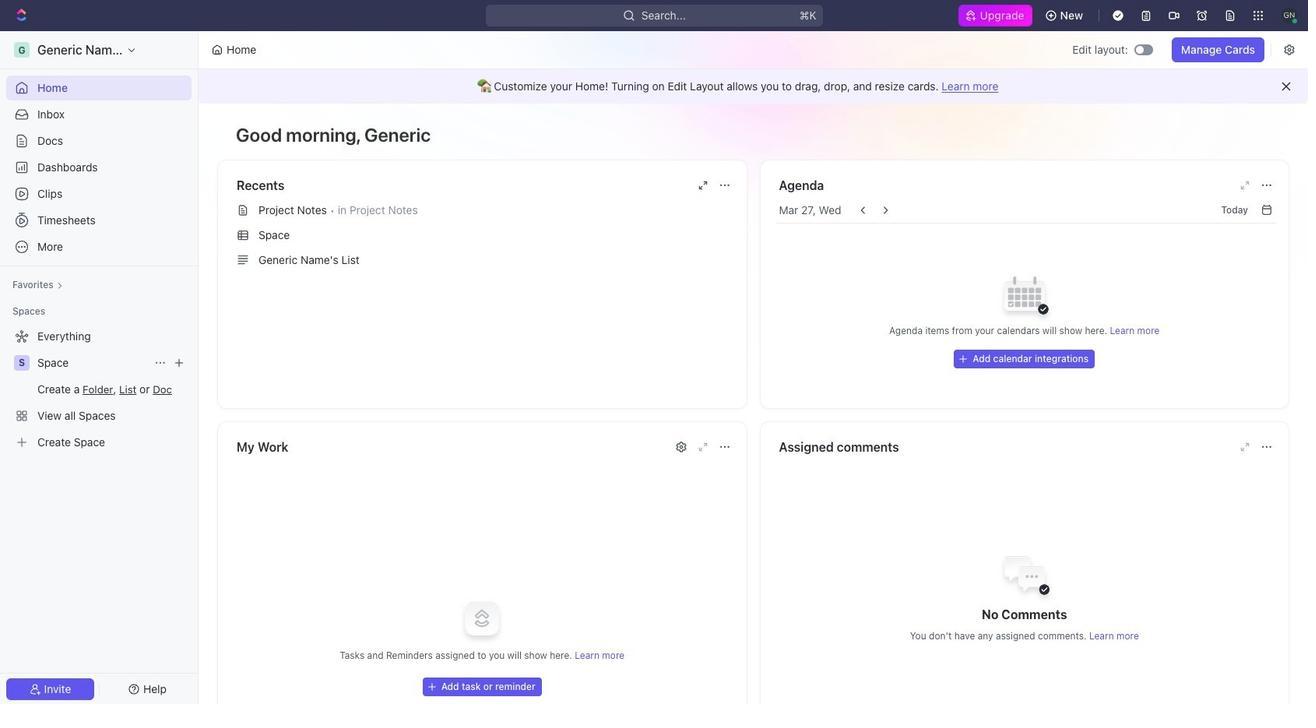 Task type: vqa. For each thing, say whether or not it's contained in the screenshot.
— text field
no



Task type: locate. For each thing, give the bounding box(es) containing it.
tree inside "sidebar" navigation
[[6, 324, 192, 455]]

tree
[[6, 324, 192, 455]]

alert
[[199, 69, 1309, 104]]



Task type: describe. For each thing, give the bounding box(es) containing it.
generic name's workspace, , element
[[14, 42, 30, 58]]

sidebar navigation
[[0, 31, 202, 704]]

space, , element
[[14, 355, 30, 371]]



